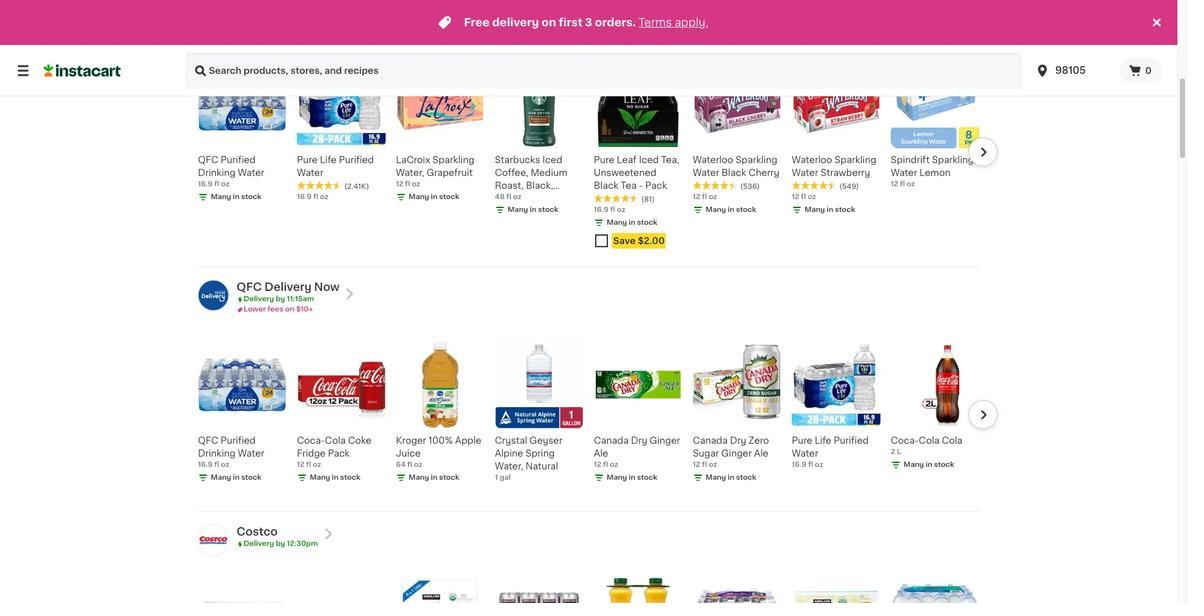 Task type: locate. For each thing, give the bounding box(es) containing it.
1 horizontal spatial pack
[[646, 182, 668, 191]]

coca- inside coca-cola cola 2 l
[[891, 437, 920, 446]]

2 iced from the left
[[639, 156, 659, 165]]

3
[[585, 17, 593, 28]]

water
[[238, 169, 265, 178], [297, 169, 324, 178], [693, 169, 720, 178], [792, 169, 819, 178], [891, 169, 918, 178], [238, 450, 265, 459], [792, 450, 819, 459]]

sparkling inside the spindrift sparkling water lemon 12 fl oz
[[933, 156, 975, 165]]

2 drinking from the top
[[198, 450, 236, 459]]

16.9
[[198, 181, 213, 188], [297, 194, 312, 201], [594, 207, 609, 214], [198, 462, 213, 469], [792, 462, 807, 469]]

on left first
[[542, 17, 557, 28]]

12 down lacroix
[[396, 181, 404, 188]]

water, down lacroix
[[396, 169, 425, 178]]

0 vertical spatial pack
[[646, 182, 668, 191]]

1 horizontal spatial life
[[815, 437, 832, 446]]

0 horizontal spatial pure
[[297, 156, 318, 165]]

delivery up lower on the left of the page
[[244, 296, 274, 303]]

2 qfc purified drinking water 16.9 fl oz from the top
[[198, 437, 265, 469]]

canada inside canada dry zero sugar ginger ale 12 fl oz
[[693, 437, 728, 446]]

fl inside the spindrift sparkling water lemon 12 fl oz
[[901, 181, 906, 188]]

fl inside lacroix sparkling water, grapefruit 12 fl oz
[[405, 181, 410, 188]]

1 ale from the left
[[594, 450, 609, 459]]

cola inside the coca-cola coke fridge pack 12 fl oz
[[325, 437, 346, 446]]

sparkling up 'strawberry'
[[835, 156, 877, 165]]

0 vertical spatial water,
[[396, 169, 425, 178]]

ale right spring at the bottom left of page
[[594, 450, 609, 459]]

dry inside canada dry zero sugar ginger ale 12 fl oz
[[731, 437, 747, 446]]

canada dry zero sugar ginger ale 12 fl oz
[[693, 437, 770, 469]]

fl inside canada dry ginger ale 12 fl oz
[[604, 462, 608, 469]]

1 vertical spatial item carousel region
[[180, 336, 998, 507]]

waterloo for strawberry
[[792, 156, 833, 165]]

pure
[[297, 156, 318, 165], [594, 156, 615, 165], [792, 437, 813, 446]]

life
[[320, 156, 337, 165], [815, 437, 832, 446]]

gal
[[500, 475, 511, 482]]

drinking
[[198, 169, 236, 178], [198, 450, 236, 459]]

unsweetened down the black, at left
[[495, 194, 558, 203]]

ale down zero
[[755, 450, 769, 459]]

waterloo right tea,
[[693, 156, 734, 165]]

1 horizontal spatial ginger
[[722, 450, 752, 459]]

sparkling inside waterloo sparkling water black cherry
[[736, 156, 778, 165]]

1 horizontal spatial on
[[542, 17, 557, 28]]

2 ale from the left
[[755, 450, 769, 459]]

coca- up l
[[891, 437, 920, 446]]

in
[[233, 194, 240, 201], [431, 194, 438, 201], [530, 207, 537, 214], [728, 207, 735, 214], [827, 207, 834, 214], [629, 220, 636, 227], [926, 462, 933, 469], [233, 475, 240, 482], [332, 475, 339, 482], [431, 475, 438, 482], [629, 475, 636, 482], [728, 475, 735, 482]]

pack inside the coca-cola coke fridge pack 12 fl oz
[[328, 450, 350, 459]]

pure life purified water
[[297, 156, 374, 178]]

delivery by 12:30pm
[[244, 541, 318, 548]]

life inside pure life purified water 16.9 fl oz
[[815, 437, 832, 446]]

save
[[614, 237, 636, 246]]

1 vertical spatial delivery
[[244, 296, 274, 303]]

-
[[639, 182, 643, 191]]

1 iced from the left
[[543, 156, 563, 165]]

0
[[1146, 66, 1153, 75]]

ginger
[[650, 437, 681, 446], [722, 450, 752, 459]]

2 horizontal spatial pure
[[792, 437, 813, 446]]

drinking for pure life purified water
[[198, 169, 236, 178]]

many in stock
[[211, 194, 262, 201], [409, 194, 460, 201], [508, 207, 559, 214], [706, 207, 757, 214], [805, 207, 856, 214], [607, 220, 658, 227], [904, 462, 955, 469], [211, 475, 262, 482], [310, 475, 361, 482], [409, 475, 460, 482], [607, 475, 658, 482], [706, 475, 757, 482]]

lacroix
[[396, 156, 431, 165]]

2 vertical spatial qfc
[[198, 437, 219, 446]]

0 horizontal spatial life
[[320, 156, 337, 165]]

1 coca- from the left
[[297, 437, 325, 446]]

1 vertical spatial on
[[285, 306, 295, 313]]

0 vertical spatial unsweetened
[[594, 169, 657, 178]]

0 horizontal spatial coca-
[[297, 437, 325, 446]]

1 horizontal spatial cola
[[920, 437, 940, 446]]

qfc delivery now
[[237, 283, 340, 293]]

stock
[[241, 194, 262, 201], [439, 194, 460, 201], [539, 207, 559, 214], [737, 207, 757, 214], [836, 207, 856, 214], [638, 220, 658, 227], [935, 462, 955, 469], [241, 475, 262, 482], [340, 475, 361, 482], [439, 475, 460, 482], [638, 475, 658, 482], [737, 475, 757, 482]]

pack right -
[[646, 182, 668, 191]]

12 down 'sugar'
[[693, 462, 701, 469]]

by for 11:15am
[[276, 296, 285, 303]]

roast,
[[495, 182, 524, 191]]

save $2.00
[[614, 237, 665, 246]]

2 coca- from the left
[[891, 437, 920, 446]]

1
[[495, 475, 498, 482]]

water, inside crystal geyser alpine spring water, natural 1 gal
[[495, 463, 524, 472]]

1 drinking from the top
[[198, 169, 236, 178]]

0 vertical spatial black
[[722, 169, 747, 178]]

water, inside lacroix sparkling water, grapefruit 12 fl oz
[[396, 169, 425, 178]]

fees
[[268, 306, 284, 313]]

0 horizontal spatial on
[[285, 306, 295, 313]]

starbucks
[[495, 156, 541, 165]]

0 horizontal spatial unsweetened
[[495, 194, 558, 203]]

oz inside canada dry zero sugar ginger ale 12 fl oz
[[709, 462, 718, 469]]

3 cola from the left
[[943, 437, 963, 446]]

leaf
[[617, 156, 637, 165]]

oz inside lacroix sparkling water, grapefruit 12 fl oz
[[412, 181, 421, 188]]

coca- up 'fridge' on the left bottom
[[297, 437, 325, 446]]

fridge
[[297, 450, 326, 459]]

12 fl oz for waterloo sparkling water black cherry
[[693, 194, 718, 201]]

12:30pm
[[287, 541, 318, 548]]

water inside the spindrift sparkling water lemon 12 fl oz
[[891, 169, 918, 178]]

iced inside pure leaf iced tea, unsweetened black tea - pack
[[639, 156, 659, 165]]

fl inside kroger 100% apple juice 64 fl oz
[[408, 462, 413, 469]]

sparkling up lemon
[[933, 156, 975, 165]]

ale inside canada dry zero sugar ginger ale 12 fl oz
[[755, 450, 769, 459]]

12 inside lacroix sparkling water, grapefruit 12 fl oz
[[396, 181, 404, 188]]

16.9 fl oz for pure leaf iced tea, unsweetened black tea - pack
[[594, 207, 626, 214]]

0 horizontal spatial cola
[[325, 437, 346, 446]]

on
[[542, 17, 557, 28], [285, 306, 295, 313]]

12 fl oz down waterloo sparkling water strawberry
[[792, 194, 817, 201]]

water inside pure life purified water 16.9 fl oz
[[792, 450, 819, 459]]

dry for ginger
[[631, 437, 648, 446]]

lower fees on $10+
[[244, 306, 313, 313]]

1 98105 button from the left
[[1028, 53, 1120, 89]]

by for 12:30pm
[[276, 541, 285, 548]]

1 horizontal spatial 16.9 fl oz
[[594, 207, 626, 214]]

1 by from the top
[[276, 296, 285, 303]]

coca- inside the coca-cola coke fridge pack 12 fl oz
[[297, 437, 325, 446]]

iced up medium
[[543, 156, 563, 165]]

0 vertical spatial qfc purified drinking water 16.9 fl oz
[[198, 156, 265, 188]]

water, up gal
[[495, 463, 524, 472]]

1 vertical spatial qfc purified drinking water 16.9 fl oz
[[198, 437, 265, 469]]

1 horizontal spatial coca-
[[891, 437, 920, 446]]

pack
[[646, 182, 668, 191], [328, 450, 350, 459]]

0 horizontal spatial pack
[[328, 450, 350, 459]]

unsweetened down leaf
[[594, 169, 657, 178]]

cola for coke
[[325, 437, 346, 446]]

sparkling up grapefruit
[[433, 156, 475, 165]]

0 horizontal spatial 16.9 fl oz
[[297, 194, 329, 201]]

dry for zero
[[731, 437, 747, 446]]

canada dry ginger ale 12 fl oz
[[594, 437, 681, 469]]

0 vertical spatial life
[[320, 156, 337, 165]]

canada
[[594, 437, 629, 446], [693, 437, 728, 446]]

sparkling inside lacroix sparkling water, grapefruit 12 fl oz
[[433, 156, 475, 165]]

black up (536)
[[722, 169, 747, 178]]

$10+
[[296, 306, 313, 313]]

0 horizontal spatial canada
[[594, 437, 629, 446]]

0 horizontal spatial black
[[594, 182, 619, 191]]

4 sparkling from the left
[[933, 156, 975, 165]]

sparkling for grapefruit
[[433, 156, 475, 165]]

1 horizontal spatial pure
[[594, 156, 615, 165]]

by
[[276, 296, 285, 303], [276, 541, 285, 548]]

qfc purified drinking water 16.9 fl oz for coca-cola coke fridge pack
[[198, 437, 265, 469]]

waterloo sparkling water black cherry
[[693, 156, 780, 178]]

zero
[[749, 437, 770, 446]]

1 horizontal spatial iced
[[639, 156, 659, 165]]

12 fl oz
[[693, 194, 718, 201], [792, 194, 817, 201]]

1 vertical spatial black
[[594, 182, 619, 191]]

0 vertical spatial by
[[276, 296, 285, 303]]

by up lower fees on $10+
[[276, 296, 285, 303]]

dry
[[631, 437, 648, 446], [731, 437, 747, 446]]

on inside 'limited time offer' region
[[542, 17, 557, 28]]

purified inside pure life purified water 16.9 fl oz
[[834, 437, 869, 446]]

2 sparkling from the left
[[736, 156, 778, 165]]

stock inside the product group
[[638, 220, 658, 227]]

pack down coke
[[328, 450, 350, 459]]

0 horizontal spatial iced
[[543, 156, 563, 165]]

0 vertical spatial item carousel region
[[180, 55, 998, 262]]

1 horizontal spatial canada
[[693, 437, 728, 446]]

life for pure life purified water 16.9 fl oz
[[815, 437, 832, 446]]

12 inside canada dry zero sugar ginger ale 12 fl oz
[[693, 462, 701, 469]]

pure inside pure leaf iced tea, unsweetened black tea - pack
[[594, 156, 615, 165]]

2 horizontal spatial cola
[[943, 437, 963, 446]]

sparkling for black
[[736, 156, 778, 165]]

lemon
[[920, 169, 951, 178]]

water,
[[396, 169, 425, 178], [495, 463, 524, 472]]

1 horizontal spatial dry
[[731, 437, 747, 446]]

black inside pure leaf iced tea, unsweetened black tea - pack
[[594, 182, 619, 191]]

delivery down costco
[[244, 541, 274, 548]]

ale
[[594, 450, 609, 459], [755, 450, 769, 459]]

0 horizontal spatial dry
[[631, 437, 648, 446]]

★★★★★
[[297, 182, 342, 191], [297, 182, 342, 191], [693, 182, 738, 191], [693, 182, 738, 191], [792, 182, 837, 191], [792, 182, 837, 191], [594, 194, 639, 203], [594, 194, 639, 203]]

1 horizontal spatial waterloo
[[792, 156, 833, 165]]

1 horizontal spatial ale
[[755, 450, 769, 459]]

pack inside pure leaf iced tea, unsweetened black tea - pack
[[646, 182, 668, 191]]

pure leaf iced tea, unsweetened black tea - pack
[[594, 156, 680, 191]]

16.9 fl oz
[[297, 194, 329, 201], [594, 207, 626, 214]]

2 vertical spatial delivery
[[244, 541, 274, 548]]

coffee,
[[495, 169, 529, 178]]

coca-
[[297, 437, 325, 446], [891, 437, 920, 446]]

1 vertical spatial pack
[[328, 450, 350, 459]]

1 vertical spatial water,
[[495, 463, 524, 472]]

1 vertical spatial qfc
[[237, 283, 262, 293]]

lower
[[244, 306, 266, 313]]

qfc purified drinking water 16.9 fl oz
[[198, 156, 265, 188], [198, 437, 265, 469]]

iced left tea,
[[639, 156, 659, 165]]

1 vertical spatial by
[[276, 541, 285, 548]]

life for pure life purified water
[[320, 156, 337, 165]]

fl inside the product group
[[611, 207, 616, 214]]

iced
[[543, 156, 563, 165], [639, 156, 659, 165]]

limited time offer region
[[0, 0, 1150, 45]]

1 qfc purified drinking water 16.9 fl oz from the top
[[198, 156, 265, 188]]

1 vertical spatial life
[[815, 437, 832, 446]]

12 right natural at the left bottom of the page
[[594, 462, 602, 469]]

many
[[211, 194, 231, 201], [409, 194, 429, 201], [508, 207, 528, 214], [706, 207, 727, 214], [805, 207, 826, 214], [607, 220, 628, 227], [904, 462, 925, 469], [211, 475, 231, 482], [310, 475, 330, 482], [409, 475, 429, 482], [607, 475, 628, 482], [706, 475, 727, 482]]

purified inside pure life purified water
[[339, 156, 374, 165]]

fl inside pure life purified water 16.9 fl oz
[[809, 462, 814, 469]]

(536)
[[741, 184, 760, 191]]

1 vertical spatial 16.9 fl oz
[[594, 207, 626, 214]]

0 vertical spatial delivery
[[265, 283, 312, 293]]

1 horizontal spatial water,
[[495, 463, 524, 472]]

ginger inside canada dry zero sugar ginger ale 12 fl oz
[[722, 450, 752, 459]]

item carousel region
[[180, 55, 998, 262], [180, 336, 998, 507]]

pure for pure leaf iced tea, unsweetened black tea - pack
[[594, 156, 615, 165]]

by left 12:30pm
[[276, 541, 285, 548]]

12 right (81) on the top of page
[[693, 194, 701, 201]]

sparkling up cherry
[[736, 156, 778, 165]]

juice
[[396, 450, 421, 459]]

waterloo up 'strawberry'
[[792, 156, 833, 165]]

many in stock inside the product group
[[607, 220, 658, 227]]

black
[[722, 169, 747, 178], [594, 182, 619, 191]]

tea
[[621, 182, 637, 191]]

2 canada from the left
[[693, 437, 728, 446]]

12 down spindrift
[[891, 181, 899, 188]]

12 fl oz down waterloo sparkling water black cherry
[[693, 194, 718, 201]]

water inside waterloo sparkling water black cherry
[[693, 169, 720, 178]]

ale inside canada dry ginger ale 12 fl oz
[[594, 450, 609, 459]]

crystal
[[495, 437, 528, 446]]

canada inside canada dry ginger ale 12 fl oz
[[594, 437, 629, 446]]

fl
[[215, 181, 219, 188], [405, 181, 410, 188], [901, 181, 906, 188], [314, 194, 318, 201], [507, 194, 512, 201], [703, 194, 708, 201], [802, 194, 807, 201], [611, 207, 616, 214], [215, 462, 219, 469], [306, 462, 311, 469], [408, 462, 413, 469], [604, 462, 608, 469], [703, 462, 708, 469], [809, 462, 814, 469]]

1 12 fl oz from the left
[[693, 194, 718, 201]]

12 inside canada dry ginger ale 12 fl oz
[[594, 462, 602, 469]]

on right fees
[[285, 306, 295, 313]]

delivery up delivery by 11:15am
[[265, 283, 312, 293]]

0 vertical spatial drinking
[[198, 169, 236, 178]]

0 horizontal spatial ginger
[[650, 437, 681, 446]]

waterloo inside waterloo sparkling water black cherry
[[693, 156, 734, 165]]

0 vertical spatial on
[[542, 17, 557, 28]]

dry inside canada dry ginger ale 12 fl oz
[[631, 437, 648, 446]]

cola
[[325, 437, 346, 446], [920, 437, 940, 446], [943, 437, 963, 446]]

purified
[[221, 156, 256, 165], [339, 156, 374, 165], [221, 437, 256, 446], [834, 437, 869, 446]]

unsweetened
[[594, 169, 657, 178], [495, 194, 558, 203]]

sparkling for strawberry
[[835, 156, 877, 165]]

16.9 fl oz inside the product group
[[594, 207, 626, 214]]

coca- for fridge
[[297, 437, 325, 446]]

1 canada from the left
[[594, 437, 629, 446]]

alpine
[[495, 450, 524, 459]]

0 vertical spatial 16.9 fl oz
[[297, 194, 329, 201]]

2 waterloo from the left
[[792, 156, 833, 165]]

16.9 fl oz down pure life purified water
[[297, 194, 329, 201]]

None search field
[[185, 53, 1023, 89]]

1 waterloo from the left
[[693, 156, 734, 165]]

0 horizontal spatial water,
[[396, 169, 425, 178]]

0 horizontal spatial ale
[[594, 450, 609, 459]]

1 cola from the left
[[325, 437, 346, 446]]

qfc for pure life purified water
[[198, 156, 219, 165]]

waterloo inside waterloo sparkling water strawberry
[[792, 156, 833, 165]]

apply.
[[675, 17, 709, 28]]

delivery
[[265, 283, 312, 293], [244, 296, 274, 303], [244, 541, 274, 548]]

2 cola from the left
[[920, 437, 940, 446]]

1 sparkling from the left
[[433, 156, 475, 165]]

oz inside the spindrift sparkling water lemon 12 fl oz
[[907, 181, 916, 188]]

0 vertical spatial ginger
[[650, 437, 681, 446]]

crystal geyser alpine spring water, natural 1 gal
[[495, 437, 563, 482]]

12 down 'fridge' on the left bottom
[[297, 462, 305, 469]]

qfc
[[198, 156, 219, 165], [237, 283, 262, 293], [198, 437, 219, 446]]

0 vertical spatial qfc
[[198, 156, 219, 165]]

12 fl oz for waterloo sparkling water strawberry
[[792, 194, 817, 201]]

medium
[[531, 169, 568, 178]]

1 item carousel region from the top
[[180, 55, 998, 262]]

2 12 fl oz from the left
[[792, 194, 817, 201]]

oz inside the product group
[[617, 207, 626, 214]]

1 vertical spatial ginger
[[722, 450, 752, 459]]

16.9 fl oz for pure life purified water
[[297, 194, 329, 201]]

spindrift
[[891, 156, 930, 165]]

64
[[396, 462, 406, 469]]

3 sparkling from the left
[[835, 156, 877, 165]]

0 horizontal spatial waterloo
[[693, 156, 734, 165]]

1 dry from the left
[[631, 437, 648, 446]]

0 horizontal spatial 12 fl oz
[[693, 194, 718, 201]]

ginger inside canada dry ginger ale 12 fl oz
[[650, 437, 681, 446]]

16.9 fl oz down tea
[[594, 207, 626, 214]]

sparkling inside waterloo sparkling water strawberry
[[835, 156, 877, 165]]

black left tea
[[594, 182, 619, 191]]

1 horizontal spatial unsweetened
[[594, 169, 657, 178]]

1 horizontal spatial black
[[722, 169, 747, 178]]

1 horizontal spatial 12 fl oz
[[792, 194, 817, 201]]

pure inside pure life purified water
[[297, 156, 318, 165]]

12
[[396, 181, 404, 188], [891, 181, 899, 188], [693, 194, 701, 201], [792, 194, 800, 201], [297, 462, 305, 469], [594, 462, 602, 469], [693, 462, 701, 469]]

1 vertical spatial drinking
[[198, 450, 236, 459]]

$2.00
[[638, 237, 665, 246]]

kroger 100% apple juice 64 fl oz
[[396, 437, 482, 469]]

water inside waterloo sparkling water strawberry
[[792, 169, 819, 178]]

life inside pure life purified water
[[320, 156, 337, 165]]

1 vertical spatial unsweetened
[[495, 194, 558, 203]]

delivery by 11:15am
[[244, 296, 314, 303]]

2 by from the top
[[276, 541, 285, 548]]

product group
[[594, 60, 683, 254]]

coca-cola coke fridge pack 12 fl oz
[[297, 437, 372, 469]]

2 dry from the left
[[731, 437, 747, 446]]

drinking for coca-cola coke fridge pack
[[198, 450, 236, 459]]

qfc purified drinking water 16.9 fl oz for pure life purified water
[[198, 156, 265, 188]]



Task type: describe. For each thing, give the bounding box(es) containing it.
save $2.00 button
[[594, 231, 683, 254]]

delivery for 12:30pm
[[244, 541, 274, 548]]

0 button
[[1120, 58, 1163, 84]]

100%
[[429, 437, 453, 446]]

12 inside the coca-cola coke fridge pack 12 fl oz
[[297, 462, 305, 469]]

iced inside starbucks iced coffee, medium roast, black, unsweetened
[[543, 156, 563, 165]]

delivery
[[493, 17, 539, 28]]

oz inside pure life purified water 16.9 fl oz
[[815, 462, 824, 469]]

coca- for 2
[[891, 437, 920, 446]]

free
[[464, 17, 490, 28]]

fl inside the coca-cola coke fridge pack 12 fl oz
[[306, 462, 311, 469]]

oz inside canada dry ginger ale 12 fl oz
[[610, 462, 619, 469]]

11:15am
[[287, 296, 314, 303]]

terms apply. link
[[639, 17, 709, 28]]

(549)
[[840, 184, 860, 191]]

grapefruit
[[427, 169, 473, 178]]

48
[[495, 194, 505, 201]]

spring
[[526, 450, 555, 459]]

unsweetened inside pure leaf iced tea, unsweetened black tea - pack
[[594, 169, 657, 178]]

costco
[[237, 528, 278, 538]]

now
[[314, 283, 340, 293]]

16.9 inside pure life purified water 16.9 fl oz
[[792, 462, 807, 469]]

pure for pure life purified water
[[297, 156, 318, 165]]

98105
[[1056, 66, 1087, 75]]

costco image
[[198, 526, 229, 557]]

pure life purified water 16.9 fl oz
[[792, 437, 869, 469]]

canada for ale
[[594, 437, 629, 446]]

on for fees
[[285, 306, 295, 313]]

instacart logo image
[[44, 63, 121, 78]]

many inside the product group
[[607, 220, 628, 227]]

free delivery on first 3 orders. terms apply.
[[464, 17, 709, 28]]

pure inside pure life purified water 16.9 fl oz
[[792, 437, 813, 446]]

first
[[559, 17, 583, 28]]

orders.
[[595, 17, 636, 28]]

cola for cola
[[920, 437, 940, 446]]

fl inside canada dry zero sugar ginger ale 12 fl oz
[[703, 462, 708, 469]]

natural
[[526, 463, 559, 472]]

geyser
[[530, 437, 563, 446]]

qfc delivery now image
[[198, 281, 229, 312]]

sugar
[[693, 450, 720, 459]]

waterloo sparkling water strawberry
[[792, 156, 877, 178]]

strawberry
[[821, 169, 871, 178]]

2 98105 button from the left
[[1036, 53, 1113, 89]]

qfc for coca-cola coke fridge pack
[[198, 437, 219, 446]]

kroger
[[396, 437, 427, 446]]

(2.41k)
[[345, 184, 369, 191]]

on for delivery
[[542, 17, 557, 28]]

spindrift sparkling water lemon 12 fl oz
[[891, 156, 975, 188]]

coke
[[348, 437, 372, 446]]

coca-cola cola 2 l
[[891, 437, 963, 456]]

12 down waterloo sparkling water strawberry
[[792, 194, 800, 201]]

oz inside kroger 100% apple juice 64 fl oz
[[414, 462, 423, 469]]

(81)
[[642, 196, 655, 203]]

oz inside the coca-cola coke fridge pack 12 fl oz
[[313, 462, 321, 469]]

black inside waterloo sparkling water black cherry
[[722, 169, 747, 178]]

l
[[898, 449, 902, 456]]

2
[[891, 449, 896, 456]]

12 inside the spindrift sparkling water lemon 12 fl oz
[[891, 181, 899, 188]]

canada for sugar
[[693, 437, 728, 446]]

water inside pure life purified water
[[297, 169, 324, 178]]

sparkling for lemon
[[933, 156, 975, 165]]

delivery for 11:15am
[[244, 296, 274, 303]]

Search field
[[185, 53, 1023, 89]]

terms
[[639, 17, 672, 28]]

16.9 inside the product group
[[594, 207, 609, 214]]

black,
[[526, 182, 554, 191]]

lacroix sparkling water, grapefruit 12 fl oz
[[396, 156, 475, 188]]

2 item carousel region from the top
[[180, 336, 998, 507]]

tea,
[[662, 156, 680, 165]]

cherry
[[749, 169, 780, 178]]

apple
[[455, 437, 482, 446]]

starbucks iced coffee, medium roast, black, unsweetened
[[495, 156, 568, 203]]

in inside the product group
[[629, 220, 636, 227]]

48 fl oz
[[495, 194, 522, 201]]

waterloo for black
[[693, 156, 734, 165]]

unsweetened inside starbucks iced coffee, medium roast, black, unsweetened
[[495, 194, 558, 203]]



Task type: vqa. For each thing, say whether or not it's contained in the screenshot.
Cola
yes



